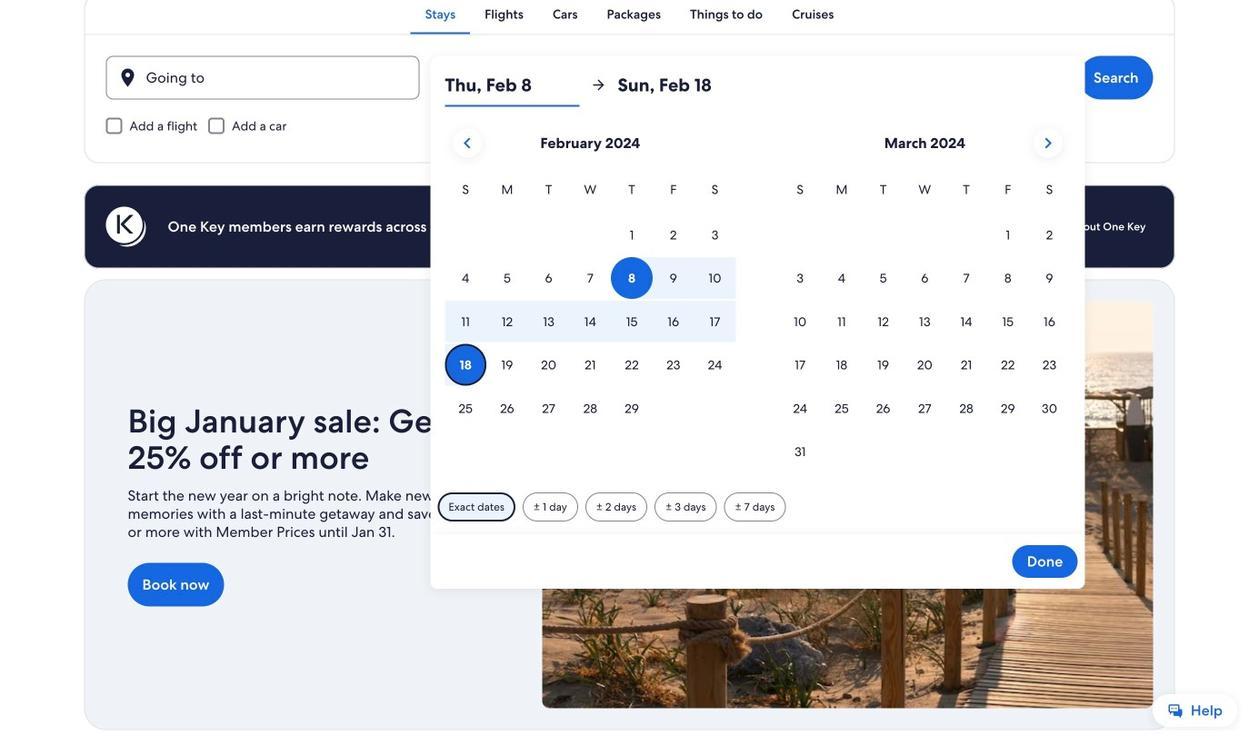 Task type: vqa. For each thing, say whether or not it's contained in the screenshot.
THE HOTELS
no



Task type: locate. For each thing, give the bounding box(es) containing it.
march 2024 element
[[780, 180, 1071, 475]]

previous month image
[[456, 132, 478, 154]]

directional image
[[591, 77, 607, 93]]

tab list
[[84, 0, 1175, 34]]

february 2024 element
[[445, 180, 736, 431]]

next month image
[[1037, 132, 1059, 154]]

application
[[445, 121, 1071, 475]]



